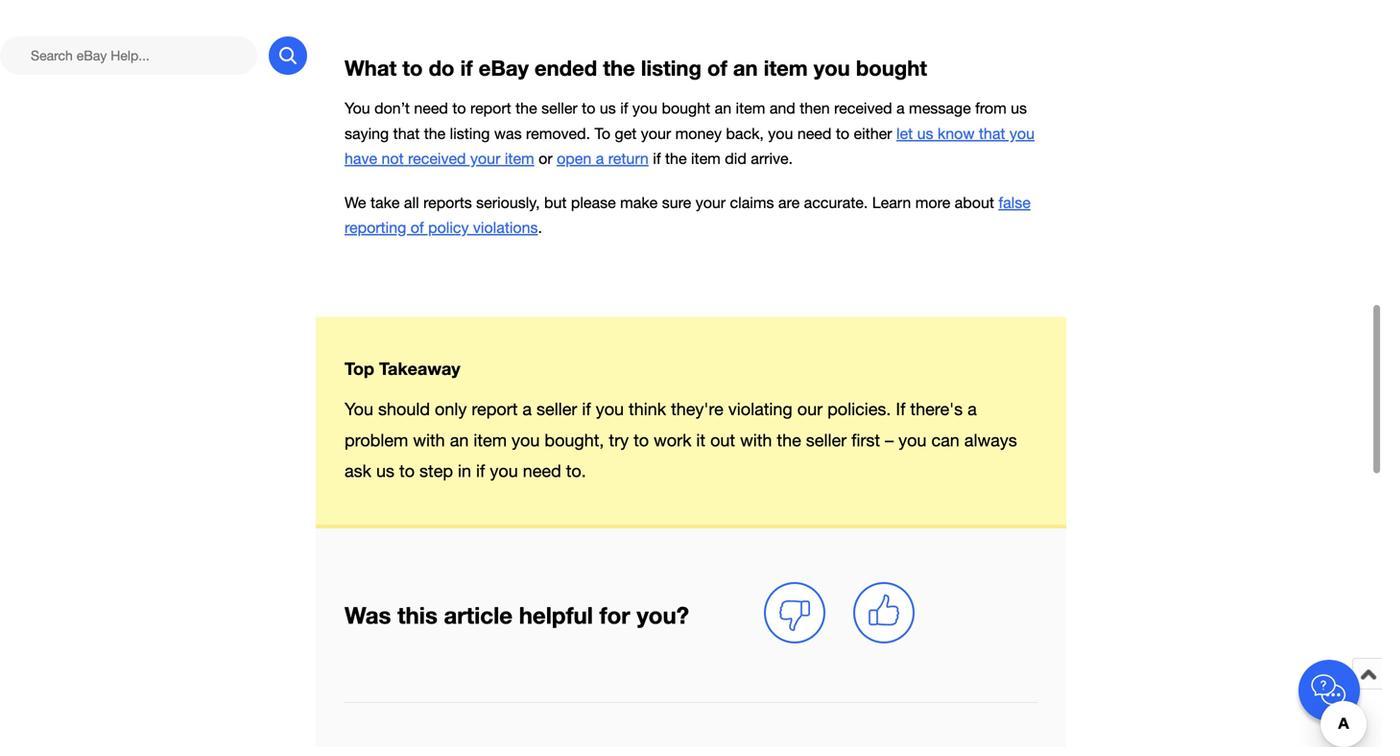 Task type: vqa. For each thing, say whether or not it's contained in the screenshot.
Negotiate
no



Task type: describe. For each thing, give the bounding box(es) containing it.
return
[[608, 150, 649, 167]]

open a return link
[[557, 150, 649, 167]]

you inside let us know that you have not received your item
[[1010, 125, 1035, 142]]

2 vertical spatial seller
[[806, 430, 847, 450]]

–
[[885, 430, 894, 450]]

not
[[382, 150, 404, 167]]

in
[[458, 461, 471, 481]]

bought,
[[545, 430, 604, 450]]

problem
[[345, 430, 408, 450]]

that inside "you don't need to report the seller to us if you bought an item and then received a message from us saying that the listing was removed. to get your money back, you need to either"
[[393, 125, 420, 142]]

Search eBay Help... text field
[[0, 36, 257, 75]]

to.
[[566, 461, 586, 481]]

removed. to
[[526, 125, 611, 142]]

saying
[[345, 125, 389, 142]]

need inside you should only report a seller if you think they're violating our policies. if there's a problem with an item you bought, try to work it out with the seller first – you can always ask us to step in if you need to.
[[523, 461, 561, 481]]

a right there's
[[968, 400, 977, 420]]

item inside "you don't need to report the seller to us if you bought an item and then received a message from us saying that the listing was removed. to get your money back, you need to either"
[[736, 100, 765, 117]]

2 horizontal spatial an
[[733, 55, 758, 81]]

work
[[654, 430, 692, 450]]

do
[[429, 55, 455, 81]]

if
[[896, 400, 906, 420]]

policy
[[428, 219, 469, 237]]

you right in
[[490, 461, 518, 481]]

there's
[[910, 400, 963, 420]]

2 with from the left
[[740, 430, 772, 450]]

get
[[615, 125, 637, 142]]

0 vertical spatial listing
[[641, 55, 702, 81]]

we
[[345, 194, 366, 212]]

what to do if ebay ended the listing of an item you bought
[[345, 55, 927, 81]]

to right try
[[634, 430, 649, 450]]

but
[[544, 194, 567, 212]]

top
[[345, 359, 374, 379]]

open
[[557, 150, 592, 167]]

let
[[897, 125, 913, 142]]

if right the return
[[653, 150, 661, 167]]

us right from
[[1011, 100, 1027, 117]]

all
[[404, 194, 419, 212]]

the down money
[[665, 150, 687, 167]]

what
[[345, 55, 397, 81]]

reports
[[423, 194, 472, 212]]

an inside you should only report a seller if you think they're violating our policies. if there's a problem with an item you bought, try to work it out with the seller first – you can always ask us to step in if you need to.
[[450, 430, 469, 450]]

false reporting of policy violations link
[[345, 194, 1031, 237]]

our
[[797, 400, 823, 420]]

then
[[800, 100, 830, 117]]

item inside let us know that you have not received your item
[[505, 150, 534, 167]]

to left step
[[399, 461, 415, 481]]

this
[[398, 602, 438, 629]]

policies.
[[828, 400, 891, 420]]

back,
[[726, 125, 764, 142]]

1 with from the left
[[413, 430, 445, 450]]

can
[[932, 430, 960, 450]]

your inside let us know that you have not received your item
[[470, 150, 501, 167]]

to down do
[[452, 100, 466, 117]]

1 vertical spatial seller
[[537, 400, 577, 420]]

your inside "you don't need to report the seller to us if you bought an item and then received a message from us saying that the listing was removed. to get your money back, you need to either"
[[641, 125, 671, 142]]

a right only
[[523, 400, 532, 420]]

the down do
[[424, 125, 446, 142]]

first
[[852, 430, 880, 450]]

you up try
[[596, 400, 624, 420]]

received inside let us know that you have not received your item
[[408, 150, 466, 167]]

listing inside "you don't need to report the seller to us if you bought an item and then received a message from us saying that the listing was removed. to get your money back, you need to either"
[[450, 125, 490, 142]]

accurate.
[[804, 194, 868, 212]]

you?
[[637, 602, 689, 629]]

of inside false reporting of policy violations
[[411, 219, 424, 237]]

make
[[620, 194, 658, 212]]

to left either
[[836, 125, 850, 142]]

think
[[629, 400, 666, 420]]

an inside "you don't need to report the seller to us if you bought an item and then received a message from us saying that the listing was removed. to get your money back, you need to either"
[[715, 100, 732, 117]]

if inside "you don't need to report the seller to us if you bought an item and then received a message from us saying that the listing was removed. to get your money back, you need to either"
[[620, 100, 628, 117]]

about
[[955, 194, 994, 212]]

a right open
[[596, 150, 604, 167]]

we take all reports seriously, but please make sure your claims are accurate. learn more about
[[345, 194, 999, 212]]

takeaway
[[379, 359, 460, 379]]

let us know that you have not received your item
[[345, 125, 1035, 167]]

you for top takeaway
[[345, 400, 373, 420]]

are
[[778, 194, 800, 212]]

received inside "you don't need to report the seller to us if you bought an item and then received a message from us saying that the listing was removed. to get your money back, you need to either"
[[834, 100, 892, 117]]



Task type: locate. For each thing, give the bounding box(es) containing it.
you right "know"
[[1010, 125, 1035, 142]]

item up back,
[[736, 100, 765, 117]]

if right in
[[476, 461, 485, 481]]

you right –
[[899, 430, 927, 450]]

false reporting of policy violations
[[345, 194, 1031, 237]]

item
[[764, 55, 808, 81], [736, 100, 765, 117], [505, 150, 534, 167], [691, 150, 721, 167], [474, 430, 507, 450]]

claims
[[730, 194, 774, 212]]

that inside let us know that you have not received your item
[[979, 125, 1006, 142]]

have
[[345, 150, 377, 167]]

listing left was
[[450, 125, 490, 142]]

1 vertical spatial you
[[345, 400, 373, 420]]

it
[[696, 430, 706, 450]]

item inside you should only report a seller if you think they're violating our policies. if there's a problem with an item you bought, try to work it out with the seller first – you can always ask us to step in if you need to.
[[474, 430, 507, 450]]

0 vertical spatial you
[[345, 100, 370, 117]]

a
[[897, 100, 905, 117], [596, 150, 604, 167], [523, 400, 532, 420], [968, 400, 977, 420]]

if
[[460, 55, 473, 81], [620, 100, 628, 117], [653, 150, 661, 167], [582, 400, 591, 420], [476, 461, 485, 481]]

1 horizontal spatial bought
[[856, 55, 927, 81]]

message
[[909, 100, 971, 117]]

0 horizontal spatial that
[[393, 125, 420, 142]]

2 horizontal spatial your
[[696, 194, 726, 212]]

seller
[[542, 100, 578, 117], [537, 400, 577, 420], [806, 430, 847, 450]]

with
[[413, 430, 445, 450], [740, 430, 772, 450]]

seller inside "you don't need to report the seller to us if you bought an item and then received a message from us saying that the listing was removed. to get your money back, you need to either"
[[542, 100, 578, 117]]

item up and on the top of the page
[[764, 55, 808, 81]]

1 horizontal spatial need
[[523, 461, 561, 481]]

0 vertical spatial your
[[641, 125, 671, 142]]

you up saying
[[345, 100, 370, 117]]

that down from
[[979, 125, 1006, 142]]

need inside "you don't need to report the seller to us if you bought an item and then received a message from us saying that the listing was removed. to get your money back, you need to either"
[[414, 100, 448, 117]]

you up problem
[[345, 400, 373, 420]]

your up or open a return if the item did arrive. on the top of page
[[641, 125, 671, 142]]

you inside you should only report a seller if you think they're violating our policies. if there's a problem with an item you bought, try to work it out with the seller first – you can always ask us to step in if you need to.
[[345, 400, 373, 420]]

us inside let us know that you have not received your item
[[917, 125, 934, 142]]

2 that from the left
[[979, 125, 1006, 142]]

0 horizontal spatial of
[[411, 219, 424, 237]]

if up get
[[620, 100, 628, 117]]

you should only report a seller if you think they're violating our policies. if there's a problem with an item you bought, try to work it out with the seller first – you can always ask us to step in if you need to.
[[345, 400, 1017, 481]]

that up not
[[393, 125, 420, 142]]

us right ask on the left bottom of page
[[376, 461, 395, 481]]

0 horizontal spatial need
[[414, 100, 448, 117]]

know
[[938, 125, 975, 142]]

you
[[345, 100, 370, 117], [345, 400, 373, 420]]

or open a return if the item did arrive.
[[534, 150, 793, 167]]

report up was
[[470, 100, 511, 117]]

don't
[[374, 100, 410, 117]]

us up get
[[600, 100, 616, 117]]

you need
[[768, 125, 832, 142]]

was
[[345, 602, 391, 629]]

item down money
[[691, 150, 721, 167]]

us inside you should only report a seller if you think they're violating our policies. if there's a problem with an item you bought, try to work it out with the seller first – you can always ask us to step in if you need to.
[[376, 461, 395, 481]]

1 vertical spatial received
[[408, 150, 466, 167]]

violations
[[473, 219, 538, 237]]

1 horizontal spatial listing
[[641, 55, 702, 81]]

ended
[[535, 55, 597, 81]]

received up either
[[834, 100, 892, 117]]

received right not
[[408, 150, 466, 167]]

1 vertical spatial your
[[470, 150, 501, 167]]

0 vertical spatial of
[[708, 55, 727, 81]]

that
[[393, 125, 420, 142], [979, 125, 1006, 142]]

you left bought,
[[512, 430, 540, 450]]

seller up removed. to
[[542, 100, 578, 117]]

did arrive.
[[725, 150, 793, 167]]

seller down our
[[806, 430, 847, 450]]

let us know that you have not received your item link
[[345, 125, 1035, 167]]

to up removed. to
[[582, 100, 596, 117]]

1 vertical spatial listing
[[450, 125, 490, 142]]

seller up bought,
[[537, 400, 577, 420]]

2 you from the top
[[345, 400, 373, 420]]

1 vertical spatial need
[[523, 461, 561, 481]]

you up get
[[633, 100, 658, 117]]

bought inside "you don't need to report the seller to us if you bought an item and then received a message from us saying that the listing was removed. to get your money back, you need to either"
[[662, 100, 711, 117]]

always
[[965, 430, 1017, 450]]

us right let
[[917, 125, 934, 142]]

was this article helpful for you?
[[345, 602, 689, 629]]

0 horizontal spatial an
[[450, 430, 469, 450]]

1 horizontal spatial received
[[834, 100, 892, 117]]

the
[[603, 55, 635, 81], [516, 100, 537, 117], [424, 125, 446, 142], [665, 150, 687, 167], [777, 430, 801, 450]]

only
[[435, 400, 467, 420]]

.
[[538, 219, 542, 237]]

the right ended
[[603, 55, 635, 81]]

0 horizontal spatial received
[[408, 150, 466, 167]]

seriously,
[[476, 194, 540, 212]]

the inside you should only report a seller if you think they're violating our policies. if there's a problem with an item you bought, try to work it out with the seller first – you can always ask us to step in if you need to.
[[777, 430, 801, 450]]

item left bought,
[[474, 430, 507, 450]]

the up was
[[516, 100, 537, 117]]

with down the violating
[[740, 430, 772, 450]]

an
[[733, 55, 758, 81], [715, 100, 732, 117], [450, 430, 469, 450]]

more
[[916, 194, 951, 212]]

for
[[600, 602, 630, 629]]

1 vertical spatial bought
[[662, 100, 711, 117]]

1 vertical spatial of
[[411, 219, 424, 237]]

0 horizontal spatial bought
[[662, 100, 711, 117]]

violating
[[728, 400, 793, 420]]

1 horizontal spatial an
[[715, 100, 732, 117]]

need right don't
[[414, 100, 448, 117]]

need
[[414, 100, 448, 117], [523, 461, 561, 481]]

us
[[600, 100, 616, 117], [1011, 100, 1027, 117], [917, 125, 934, 142], [376, 461, 395, 481]]

you
[[814, 55, 850, 81], [633, 100, 658, 117], [1010, 125, 1035, 142], [596, 400, 624, 420], [512, 430, 540, 450], [899, 430, 927, 450], [490, 461, 518, 481]]

report right only
[[472, 400, 518, 420]]

to left do
[[403, 55, 423, 81]]

you inside "you don't need to report the seller to us if you bought an item and then received a message from us saying that the listing was removed. to get your money back, you need to either"
[[633, 100, 658, 117]]

0 vertical spatial received
[[834, 100, 892, 117]]

sure
[[662, 194, 691, 212]]

from
[[975, 100, 1007, 117]]

1 horizontal spatial that
[[979, 125, 1006, 142]]

please
[[571, 194, 616, 212]]

either
[[854, 125, 892, 142]]

listing up "you don't need to report the seller to us if you bought an item and then received a message from us saying that the listing was removed. to get your money back, you need to either"
[[641, 55, 702, 81]]

your down was
[[470, 150, 501, 167]]

a inside "you don't need to report the seller to us if you bought an item and then received a message from us saying that the listing was removed. to get your money back, you need to either"
[[897, 100, 905, 117]]

0 vertical spatial seller
[[542, 100, 578, 117]]

should
[[378, 400, 430, 420]]

1 you from the top
[[345, 100, 370, 117]]

was
[[494, 125, 522, 142]]

ebay
[[479, 55, 529, 81]]

listing
[[641, 55, 702, 81], [450, 125, 490, 142]]

report inside "you don't need to report the seller to us if you bought an item and then received a message from us saying that the listing was removed. to get your money back, you need to either"
[[470, 100, 511, 117]]

of down all
[[411, 219, 424, 237]]

0 vertical spatial bought
[[856, 55, 927, 81]]

ask
[[345, 461, 372, 481]]

0 vertical spatial report
[[470, 100, 511, 117]]

bought
[[856, 55, 927, 81], [662, 100, 711, 117]]

your
[[641, 125, 671, 142], [470, 150, 501, 167], [696, 194, 726, 212]]

0 horizontal spatial listing
[[450, 125, 490, 142]]

bought up "message" at the right top of page
[[856, 55, 927, 81]]

with up step
[[413, 430, 445, 450]]

1 that from the left
[[393, 125, 420, 142]]

if up bought,
[[582, 400, 591, 420]]

you don't need to report the seller to us if you bought an item and then received a message from us saying that the listing was removed. to get your money back, you need to either
[[345, 100, 1027, 142]]

money
[[675, 125, 722, 142]]

report
[[470, 100, 511, 117], [472, 400, 518, 420]]

try
[[609, 430, 629, 450]]

1 horizontal spatial with
[[740, 430, 772, 450]]

you inside "you don't need to report the seller to us if you bought an item and then received a message from us saying that the listing was removed. to get your money back, you need to either"
[[345, 100, 370, 117]]

1 horizontal spatial of
[[708, 55, 727, 81]]

learn
[[872, 194, 911, 212]]

article
[[444, 602, 513, 629]]

0 horizontal spatial your
[[470, 150, 501, 167]]

out
[[710, 430, 735, 450]]

false
[[999, 194, 1031, 212]]

0 horizontal spatial with
[[413, 430, 445, 450]]

need left to.
[[523, 461, 561, 481]]

reporting
[[345, 219, 406, 237]]

they're
[[671, 400, 724, 420]]

1 horizontal spatial your
[[641, 125, 671, 142]]

of
[[708, 55, 727, 81], [411, 219, 424, 237]]

to
[[403, 55, 423, 81], [452, 100, 466, 117], [582, 100, 596, 117], [836, 125, 850, 142], [634, 430, 649, 450], [399, 461, 415, 481]]

1 vertical spatial an
[[715, 100, 732, 117]]

report inside you should only report a seller if you think they're violating our policies. if there's a problem with an item you bought, try to work it out with the seller first – you can always ask us to step in if you need to.
[[472, 400, 518, 420]]

0 vertical spatial an
[[733, 55, 758, 81]]

helpful
[[519, 602, 593, 629]]

or
[[539, 150, 553, 167]]

0 vertical spatial need
[[414, 100, 448, 117]]

2 vertical spatial your
[[696, 194, 726, 212]]

1 vertical spatial report
[[472, 400, 518, 420]]

your right sure
[[696, 194, 726, 212]]

2 vertical spatial an
[[450, 430, 469, 450]]

a up let
[[897, 100, 905, 117]]

take
[[370, 194, 400, 212]]

the down our
[[777, 430, 801, 450]]

if right do
[[460, 55, 473, 81]]

you up then
[[814, 55, 850, 81]]

and
[[770, 100, 796, 117]]

you for what to do if ebay ended the listing of an item you bought
[[345, 100, 370, 117]]

of up "you don't need to report the seller to us if you bought an item and then received a message from us saying that the listing was removed. to get your money back, you need to either"
[[708, 55, 727, 81]]

step
[[420, 461, 453, 481]]

bought up money
[[662, 100, 711, 117]]

item left or
[[505, 150, 534, 167]]

top takeaway
[[345, 359, 460, 379]]



